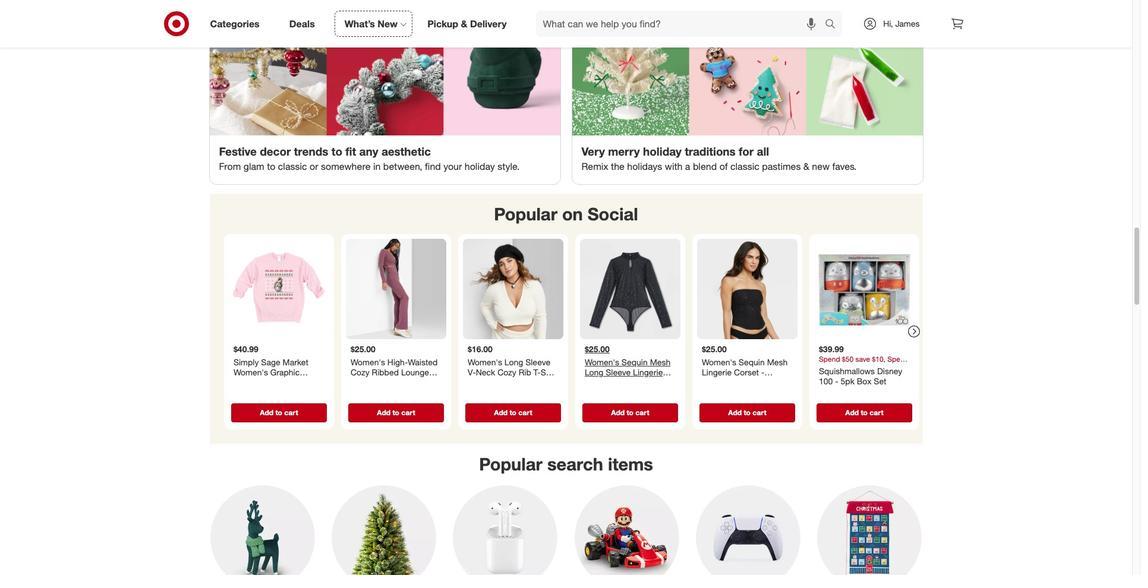 Task type: describe. For each thing, give the bounding box(es) containing it.
0 horizontal spatial &
[[461, 18, 467, 29]]

auden™ inside $25.00 women's sequin mesh long sleeve lingerie bodysuit - auden™ black l
[[625, 378, 654, 388]]

l inside $25.00 women's high-waisted cozy ribbed lounge flare leggings - wild fable™ burgundy l
[[416, 388, 421, 398]]

women's for long
[[585, 357, 619, 367]]

somewhere
[[321, 160, 371, 172]]

bodysuit
[[585, 378, 617, 388]]

l inside $25.00 women's sequin mesh long sleeve lingerie bodysuit - auden™ black l
[[608, 388, 612, 398]]

popular for popular on social
[[494, 203, 558, 225]]

on
[[562, 203, 583, 225]]

6 add to cart button from the left
[[816, 403, 912, 422]]

1 cart from the left
[[284, 408, 298, 417]]

add to cart for $25.00 women's sequin mesh lingerie corset - auden™ black m
[[728, 408, 766, 417]]

blend
[[693, 160, 717, 172]]

wild inside $25.00 women's high-waisted cozy ribbed lounge flare leggings - wild fable™ burgundy l
[[413, 378, 429, 388]]

4x
[[546, 378, 555, 388]]

a
[[685, 160, 690, 172]]

to for women's long sleeve v-neck cozy rib t-shirt - wild fable™ cream 4x image
[[509, 408, 516, 417]]

festive decor trends to fit any aesthetic from glam to classic or somewhere in between, find your holiday style.
[[219, 145, 520, 172]]

classic inside "very merry holiday traditions for all remix the holidays with a blend of classic pastimes & new faves."
[[730, 160, 760, 172]]

remix
[[582, 160, 608, 172]]

1 add to cart button from the left
[[231, 403, 327, 422]]

lingerie inside $25.00 women's sequin mesh long sleeve lingerie bodysuit - auden™ black l
[[633, 367, 663, 378]]

long inside $16.00 women's long sleeve v-neck cozy rib t-shirt - wild fable™ cream 4x
[[504, 357, 523, 367]]

to for simply sage market women's graphic sweatshirt ugly sweater squirrel  - 2xl - light pink image in the left of the page
[[275, 408, 282, 417]]

decor
[[260, 145, 291, 158]]

women's for lingerie
[[702, 357, 736, 367]]

add for $25.00 women's sequin mesh long sleeve lingerie bodysuit - auden™ black l
[[611, 408, 624, 417]]

of
[[720, 160, 728, 172]]

categories
[[210, 18, 260, 29]]

what's
[[345, 18, 375, 29]]

social
[[588, 203, 638, 225]]

simply sage market women's graphic sweatshirt ugly sweater squirrel  - 2xl - light pink image
[[229, 239, 329, 340]]

style.
[[498, 160, 520, 172]]

black inside $25.00 women's sequin mesh long sleeve lingerie bodysuit - auden™ black l
[[585, 388, 605, 398]]

with
[[665, 160, 683, 172]]

$40.99 link
[[229, 239, 329, 401]]

women's long sleeve v-neck cozy rib t-shirt - wild fable™ cream 4x image
[[463, 239, 563, 340]]

pickup
[[427, 18, 458, 29]]

classic inside festive decor trends to fit any aesthetic from glam to classic or somewhere in between, find your holiday style.
[[278, 160, 307, 172]]

$25.00 for $25.00 women's sequin mesh lingerie corset - auden™ black m
[[702, 344, 727, 354]]

sequin for corset
[[738, 357, 765, 367]]

auden™ inside $25.00 women's sequin mesh lingerie corset - auden™ black m
[[702, 378, 730, 388]]

deals
[[289, 18, 315, 29]]

women's sequin mesh lingerie corset - auden™ black m image
[[697, 239, 797, 340]]

cream
[[518, 378, 543, 388]]

flare
[[350, 378, 369, 388]]

wild inside $16.00 women's long sleeve v-neck cozy rib t-shirt - wild fable™ cream 4x
[[473, 378, 489, 388]]

add for $25.00 women's high-waisted cozy ribbed lounge flare leggings - wild fable™ burgundy l
[[377, 408, 390, 417]]

long inside $25.00 women's sequin mesh long sleeve lingerie bodysuit - auden™ black l
[[585, 367, 603, 378]]

add for $16.00 women's long sleeve v-neck cozy rib t-shirt - wild fable™ cream 4x
[[494, 408, 507, 417]]

add for $25.00 women's sequin mesh lingerie corset - auden™ black m
[[728, 408, 742, 417]]

$16.00 women's long sleeve v-neck cozy rib t-shirt - wild fable™ cream 4x
[[467, 344, 558, 388]]

in
[[373, 160, 381, 172]]

squishmallows disney 100 - 5pk box set
[[819, 366, 902, 386]]

- inside $16.00 women's long sleeve v-neck cozy rib t-shirt - wild fable™ cream 4x
[[467, 378, 471, 388]]

pastimes
[[762, 160, 801, 172]]

6 add from the left
[[845, 408, 859, 417]]

- inside $25.00 women's high-waisted cozy ribbed lounge flare leggings - wild fable™ burgundy l
[[407, 378, 411, 388]]

aesthetic
[[382, 145, 431, 158]]

$16.00
[[467, 344, 492, 354]]

add to cart for $25.00 women's sequin mesh long sleeve lingerie bodysuit - auden™ black l
[[611, 408, 649, 417]]

holiday inside "very merry holiday traditions for all remix the holidays with a blend of classic pastimes & new faves."
[[643, 145, 682, 158]]

squishmallows
[[819, 366, 875, 376]]

james
[[895, 18, 920, 29]]

faves.
[[832, 160, 857, 172]]

6 cart from the left
[[869, 408, 883, 417]]

hi,
[[883, 18, 893, 29]]

sleeve inside $16.00 women's long sleeve v-neck cozy rib t-shirt - wild fable™ cream 4x
[[525, 357, 550, 367]]

to for squishmallows disney 100 - 5pk box set image
[[861, 408, 867, 417]]

high-
[[387, 357, 408, 367]]

lingerie inside $25.00 women's sequin mesh lingerie corset - auden™ black m
[[702, 367, 732, 378]]

popular on social
[[494, 203, 638, 225]]

What can we help you find? suggestions appear below search field
[[536, 11, 828, 37]]

$25.00 women's sequin mesh long sleeve lingerie bodysuit - auden™ black l
[[585, 344, 670, 398]]

$39.99
[[819, 344, 844, 354]]

cozy inside $25.00 women's high-waisted cozy ribbed lounge flare leggings - wild fable™ burgundy l
[[350, 367, 369, 378]]



Task type: locate. For each thing, give the bounding box(es) containing it.
1 classic from the left
[[278, 160, 307, 172]]

cart for $25.00 women's sequin mesh lingerie corset - auden™ black m
[[752, 408, 766, 417]]

- up m
[[761, 367, 764, 378]]

$25.00 women's sequin mesh lingerie corset - auden™ black m
[[702, 344, 787, 388]]

2 add to cart button from the left
[[348, 403, 444, 422]]

0 vertical spatial long
[[504, 357, 523, 367]]

add to cart for $25.00 women's high-waisted cozy ribbed lounge flare leggings - wild fable™ burgundy l
[[377, 408, 415, 417]]

women's inside $25.00 women's sequin mesh long sleeve lingerie bodysuit - auden™ black l
[[585, 357, 619, 367]]

classic
[[278, 160, 307, 172], [730, 160, 760, 172]]

- right bodysuit
[[620, 378, 623, 388]]

1 add to cart from the left
[[260, 408, 298, 417]]

popular inside the carousel region
[[494, 203, 558, 225]]

1 horizontal spatial cozy
[[497, 367, 516, 378]]

1 vertical spatial popular
[[479, 453, 543, 475]]

black
[[732, 378, 753, 388], [585, 388, 605, 398]]

hi, james
[[883, 18, 920, 29]]

long up bodysuit
[[585, 367, 603, 378]]

auden™ left m
[[702, 378, 730, 388]]

popular search items
[[479, 453, 653, 475]]

burgundy
[[377, 388, 414, 398]]

black inside $25.00 women's sequin mesh lingerie corset - auden™ black m
[[732, 378, 753, 388]]

cart for $16.00 women's long sleeve v-neck cozy rib t-shirt - wild fable™ cream 4x
[[518, 408, 532, 417]]

0 vertical spatial &
[[461, 18, 467, 29]]

holidays
[[627, 160, 662, 172]]

1 lingerie from the left
[[633, 367, 663, 378]]

1 horizontal spatial auden™
[[702, 378, 730, 388]]

0 horizontal spatial sleeve
[[525, 357, 550, 367]]

1 horizontal spatial $25.00
[[585, 344, 609, 354]]

1 add from the left
[[260, 408, 273, 417]]

sequin inside $25.00 women's sequin mesh long sleeve lingerie bodysuit - auden™ black l
[[621, 357, 647, 367]]

holiday inside festive decor trends to fit any aesthetic from glam to classic or somewhere in between, find your holiday style.
[[465, 160, 495, 172]]

rib
[[518, 367, 531, 378]]

cozy up flare
[[350, 367, 369, 378]]

0 horizontal spatial cozy
[[350, 367, 369, 378]]

1 vertical spatial sleeve
[[606, 367, 631, 378]]

disney
[[877, 366, 902, 376]]

1 horizontal spatial mesh
[[767, 357, 787, 367]]

cozy
[[350, 367, 369, 378], [497, 367, 516, 378]]

lounge
[[401, 367, 429, 378]]

fit
[[346, 145, 356, 158]]

- down v-
[[467, 378, 471, 388]]

0 horizontal spatial search
[[547, 453, 603, 475]]

categories link
[[200, 11, 274, 37]]

carousel region
[[210, 194, 923, 444]]

2 sequin from the left
[[738, 357, 765, 367]]

1 horizontal spatial classic
[[730, 160, 760, 172]]

between,
[[383, 160, 422, 172]]

cozy inside $16.00 women's long sleeve v-neck cozy rib t-shirt - wild fable™ cream 4x
[[497, 367, 516, 378]]

corset
[[734, 367, 759, 378]]

deals link
[[279, 11, 330, 37]]

1 l from the left
[[416, 388, 421, 398]]

leggings
[[371, 378, 405, 388]]

t-
[[533, 367, 540, 378]]

1 horizontal spatial &
[[804, 160, 810, 172]]

5 cart from the left
[[752, 408, 766, 417]]

popular for popular search items
[[479, 453, 543, 475]]

long up rib
[[504, 357, 523, 367]]

add to cart button for $16.00 women's long sleeve v-neck cozy rib t-shirt - wild fable™ cream 4x
[[465, 403, 561, 422]]

- inside $25.00 women's sequin mesh lingerie corset - auden™ black m
[[761, 367, 764, 378]]

very
[[582, 145, 605, 158]]

l down bodysuit
[[608, 388, 612, 398]]

0 horizontal spatial l
[[416, 388, 421, 398]]

set
[[874, 376, 886, 386]]

traditions
[[685, 145, 736, 158]]

cart
[[284, 408, 298, 417], [401, 408, 415, 417], [518, 408, 532, 417], [635, 408, 649, 417], [752, 408, 766, 417], [869, 408, 883, 417]]

1 horizontal spatial search
[[820, 19, 848, 31]]

neck
[[476, 367, 495, 378]]

2 cozy from the left
[[497, 367, 516, 378]]

1 sequin from the left
[[621, 357, 647, 367]]

1 vertical spatial black
[[585, 388, 605, 398]]

sequin
[[621, 357, 647, 367], [738, 357, 765, 367]]

to for women's sequin mesh long sleeve lingerie bodysuit - auden™ black l image
[[626, 408, 633, 417]]

sleeve up bodysuit
[[606, 367, 631, 378]]

classic down for
[[730, 160, 760, 172]]

women's high-waisted cozy ribbed lounge flare leggings - wild fable™ burgundy l image
[[346, 239, 446, 340]]

1 horizontal spatial sequin
[[738, 357, 765, 367]]

2 mesh from the left
[[767, 357, 787, 367]]

new
[[378, 18, 398, 29]]

0 horizontal spatial sequin
[[621, 357, 647, 367]]

0 vertical spatial popular
[[494, 203, 558, 225]]

box
[[857, 376, 871, 386]]

2 add to cart from the left
[[377, 408, 415, 417]]

2 wild from the left
[[473, 378, 489, 388]]

sequin inside $25.00 women's sequin mesh lingerie corset - auden™ black m
[[738, 357, 765, 367]]

2 cart from the left
[[401, 408, 415, 417]]

3 cart from the left
[[518, 408, 532, 417]]

holiday up with
[[643, 145, 682, 158]]

1 mesh from the left
[[650, 357, 670, 367]]

wild
[[413, 378, 429, 388], [473, 378, 489, 388]]

black down bodysuit
[[585, 388, 605, 398]]

$25.00 for $25.00 women's high-waisted cozy ribbed lounge flare leggings - wild fable™ burgundy l
[[350, 344, 375, 354]]

- left '5pk'
[[835, 376, 838, 386]]

0 horizontal spatial lingerie
[[633, 367, 663, 378]]

women's for cozy
[[350, 357, 385, 367]]

2 lingerie from the left
[[702, 367, 732, 378]]

long
[[504, 357, 523, 367], [585, 367, 603, 378]]

4 add from the left
[[611, 408, 624, 417]]

4 cart from the left
[[635, 408, 649, 417]]

search left the items
[[547, 453, 603, 475]]

1 women's from the left
[[350, 357, 385, 367]]

5pk
[[841, 376, 854, 386]]

1 horizontal spatial fable™
[[491, 378, 516, 388]]

women's inside $16.00 women's long sleeve v-neck cozy rib t-shirt - wild fable™ cream 4x
[[467, 357, 502, 367]]

0 vertical spatial sleeve
[[525, 357, 550, 367]]

popular
[[494, 203, 558, 225], [479, 453, 543, 475]]

wild down lounge
[[413, 378, 429, 388]]

1 $25.00 from the left
[[350, 344, 375, 354]]

pickup & delivery
[[427, 18, 507, 29]]

all
[[757, 145, 769, 158]]

add to cart button for $25.00 women's sequin mesh lingerie corset - auden™ black m
[[699, 403, 795, 422]]

women's up corset
[[702, 357, 736, 367]]

5 add to cart button from the left
[[699, 403, 795, 422]]

women's sequin mesh long sleeve lingerie bodysuit - auden™ black l image
[[580, 239, 680, 340]]

what's new
[[345, 18, 398, 29]]

cart for $25.00 women's high-waisted cozy ribbed lounge flare leggings - wild fable™ burgundy l
[[401, 408, 415, 417]]

0 horizontal spatial fable™
[[350, 388, 375, 398]]

women's inside $25.00 women's high-waisted cozy ribbed lounge flare leggings - wild fable™ burgundy l
[[350, 357, 385, 367]]

any
[[359, 145, 378, 158]]

1 horizontal spatial lingerie
[[702, 367, 732, 378]]

2 add from the left
[[377, 408, 390, 417]]

sleeve
[[525, 357, 550, 367], [606, 367, 631, 378]]

wild down neck
[[473, 378, 489, 388]]

2 auden™ from the left
[[702, 378, 730, 388]]

cozy left rib
[[497, 367, 516, 378]]

0 horizontal spatial mesh
[[650, 357, 670, 367]]

-
[[761, 367, 764, 378], [835, 376, 838, 386], [407, 378, 411, 388], [467, 378, 471, 388], [620, 378, 623, 388]]

1 wild from the left
[[413, 378, 429, 388]]

pickup & delivery link
[[417, 11, 522, 37]]

find
[[425, 160, 441, 172]]

women's for v-
[[467, 357, 502, 367]]

lingerie
[[633, 367, 663, 378], [702, 367, 732, 378]]

festive
[[219, 145, 257, 158]]

women's up ribbed
[[350, 357, 385, 367]]

0 horizontal spatial holiday
[[465, 160, 495, 172]]

0 horizontal spatial auden™
[[625, 378, 654, 388]]

& inside "very merry holiday traditions for all remix the holidays with a blend of classic pastimes & new faves."
[[804, 160, 810, 172]]

1 horizontal spatial l
[[608, 388, 612, 398]]

fable™ down flare
[[350, 388, 375, 398]]

glam
[[244, 160, 264, 172]]

- inside $25.00 women's sequin mesh long sleeve lingerie bodysuit - auden™ black l
[[620, 378, 623, 388]]

1 auden™ from the left
[[625, 378, 654, 388]]

women's inside $25.00 women's sequin mesh lingerie corset - auden™ black m
[[702, 357, 736, 367]]

search button
[[820, 11, 848, 39]]

5 add from the left
[[728, 408, 742, 417]]

2 horizontal spatial $25.00
[[702, 344, 727, 354]]

1 horizontal spatial black
[[732, 378, 753, 388]]

add to cart for $16.00 women's long sleeve v-neck cozy rib t-shirt - wild fable™ cream 4x
[[494, 408, 532, 417]]

$25.00 for $25.00 women's sequin mesh long sleeve lingerie bodysuit - auden™ black l
[[585, 344, 609, 354]]

trends
[[294, 145, 328, 158]]

1 vertical spatial holiday
[[465, 160, 495, 172]]

- inside squishmallows disney 100 - 5pk box set
[[835, 376, 838, 386]]

auden™ right bodysuit
[[625, 378, 654, 388]]

$25.00
[[350, 344, 375, 354], [585, 344, 609, 354], [702, 344, 727, 354]]

0 horizontal spatial black
[[585, 388, 605, 398]]

3 add to cart button from the left
[[465, 403, 561, 422]]

squishmallows disney 100 - 5pk box set image
[[814, 239, 914, 340]]

& left new
[[804, 160, 810, 172]]

to for women's sequin mesh lingerie corset - auden™ black m image
[[744, 408, 750, 417]]

2 l from the left
[[608, 388, 612, 398]]

4 women's from the left
[[702, 357, 736, 367]]

v-
[[467, 367, 476, 378]]

search
[[820, 19, 848, 31], [547, 453, 603, 475]]

from
[[219, 160, 241, 172]]

waisted
[[408, 357, 437, 367]]

women's up bodysuit
[[585, 357, 619, 367]]

holiday
[[643, 145, 682, 158], [465, 160, 495, 172]]

classic left or
[[278, 160, 307, 172]]

3 add from the left
[[494, 408, 507, 417]]

- down lounge
[[407, 378, 411, 388]]

$25.00 inside $25.00 women's sequin mesh long sleeve lingerie bodysuit - auden™ black l
[[585, 344, 609, 354]]

& right pickup
[[461, 18, 467, 29]]

l down lounge
[[416, 388, 421, 398]]

mesh inside $25.00 women's sequin mesh lingerie corset - auden™ black m
[[767, 357, 787, 367]]

l
[[416, 388, 421, 398], [608, 388, 612, 398]]

mesh
[[650, 357, 670, 367], [767, 357, 787, 367]]

0 horizontal spatial long
[[504, 357, 523, 367]]

$25.00 inside $25.00 women's sequin mesh lingerie corset - auden™ black m
[[702, 344, 727, 354]]

0 vertical spatial fable™
[[491, 378, 516, 388]]

ribbed
[[372, 367, 399, 378]]

0 horizontal spatial wild
[[413, 378, 429, 388]]

2 $25.00 from the left
[[585, 344, 609, 354]]

fable™ inside $25.00 women's high-waisted cozy ribbed lounge flare leggings - wild fable™ burgundy l
[[350, 388, 375, 398]]

black down corset
[[732, 378, 753, 388]]

women's
[[350, 357, 385, 367], [467, 357, 502, 367], [585, 357, 619, 367], [702, 357, 736, 367]]

2 women's from the left
[[467, 357, 502, 367]]

cart for $25.00 women's sequin mesh long sleeve lingerie bodysuit - auden™ black l
[[635, 408, 649, 417]]

0 horizontal spatial classic
[[278, 160, 307, 172]]

items
[[608, 453, 653, 475]]

women's up neck
[[467, 357, 502, 367]]

1 cozy from the left
[[350, 367, 369, 378]]

4 add to cart from the left
[[611, 408, 649, 417]]

1 vertical spatial search
[[547, 453, 603, 475]]

what's new link
[[334, 11, 413, 37]]

delivery
[[470, 18, 507, 29]]

2 classic from the left
[[730, 160, 760, 172]]

search left hi,
[[820, 19, 848, 31]]

for
[[739, 145, 754, 158]]

1 horizontal spatial holiday
[[643, 145, 682, 158]]

$40.99
[[233, 344, 258, 354]]

to for women's high-waisted cozy ribbed lounge flare leggings - wild fable™ burgundy l image on the left of page
[[392, 408, 399, 417]]

mesh inside $25.00 women's sequin mesh long sleeve lingerie bodysuit - auden™ black l
[[650, 357, 670, 367]]

add to cart
[[260, 408, 298, 417], [377, 408, 415, 417], [494, 408, 532, 417], [611, 408, 649, 417], [728, 408, 766, 417], [845, 408, 883, 417]]

fable™
[[491, 378, 516, 388], [350, 388, 375, 398]]

1 horizontal spatial wild
[[473, 378, 489, 388]]

3 $25.00 from the left
[[702, 344, 727, 354]]

shirt
[[540, 367, 558, 378]]

1 vertical spatial &
[[804, 160, 810, 172]]

100
[[819, 376, 833, 386]]

sleeve up t-
[[525, 357, 550, 367]]

$25.00 women's high-waisted cozy ribbed lounge flare leggings - wild fable™ burgundy l
[[350, 344, 437, 398]]

mesh for -
[[767, 357, 787, 367]]

mesh for lingerie
[[650, 357, 670, 367]]

fable™ down neck
[[491, 378, 516, 388]]

0 horizontal spatial $25.00
[[350, 344, 375, 354]]

sleeve inside $25.00 women's sequin mesh long sleeve lingerie bodysuit - auden™ black l
[[606, 367, 631, 378]]

3 women's from the left
[[585, 357, 619, 367]]

4 add to cart button from the left
[[582, 403, 678, 422]]

1 vertical spatial long
[[585, 367, 603, 378]]

holiday right your
[[465, 160, 495, 172]]

6 add to cart from the left
[[845, 408, 883, 417]]

0 vertical spatial holiday
[[643, 145, 682, 158]]

add to cart button
[[231, 403, 327, 422], [348, 403, 444, 422], [465, 403, 561, 422], [582, 403, 678, 422], [699, 403, 795, 422], [816, 403, 912, 422]]

the
[[611, 160, 625, 172]]

fable™ inside $16.00 women's long sleeve v-neck cozy rib t-shirt - wild fable™ cream 4x
[[491, 378, 516, 388]]

add to cart button for $25.00 women's high-waisted cozy ribbed lounge flare leggings - wild fable™ burgundy l
[[348, 403, 444, 422]]

5 add to cart from the left
[[728, 408, 766, 417]]

1 horizontal spatial long
[[585, 367, 603, 378]]

or
[[310, 160, 318, 172]]

m
[[756, 378, 763, 388]]

sequin for sleeve
[[621, 357, 647, 367]]

add
[[260, 408, 273, 417], [377, 408, 390, 417], [494, 408, 507, 417], [611, 408, 624, 417], [728, 408, 742, 417], [845, 408, 859, 417]]

add to cart button for $25.00 women's sequin mesh long sleeve lingerie bodysuit - auden™ black l
[[582, 403, 678, 422]]

new
[[812, 160, 830, 172]]

$25.00 inside $25.00 women's high-waisted cozy ribbed lounge flare leggings - wild fable™ burgundy l
[[350, 344, 375, 354]]

very merry holiday traditions for all remix the holidays with a blend of classic pastimes & new faves.
[[582, 145, 857, 172]]

your
[[444, 160, 462, 172]]

0 vertical spatial search
[[820, 19, 848, 31]]

3 add to cart from the left
[[494, 408, 532, 417]]

0 vertical spatial black
[[732, 378, 753, 388]]

merry
[[608, 145, 640, 158]]

1 horizontal spatial sleeve
[[606, 367, 631, 378]]

1 vertical spatial fable™
[[350, 388, 375, 398]]



Task type: vqa. For each thing, say whether or not it's contained in the screenshot.
the left holiday
yes



